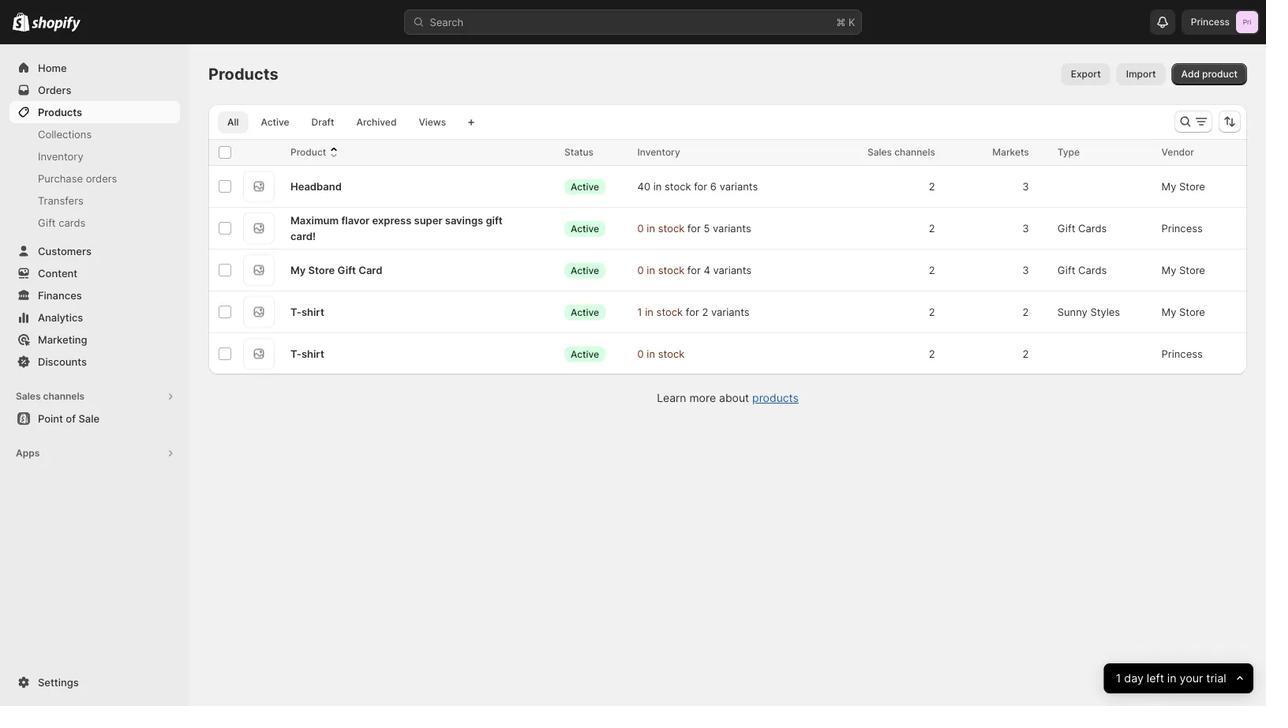 Task type: describe. For each thing, give the bounding box(es) containing it.
draft link
[[302, 111, 344, 133]]

stock for 5
[[658, 222, 685, 234]]

views
[[419, 116, 446, 128]]

stock for 6
[[665, 180, 691, 192]]

3 button for 0 in stock for 4 variants
[[1015, 254, 1049, 286]]

stock up learn in the bottom right of the page
[[658, 347, 685, 360]]

gift inside "link"
[[338, 264, 356, 276]]

express
[[372, 214, 412, 226]]

active for 1 in stock for 2 variants
[[571, 306, 600, 318]]

export
[[1071, 68, 1101, 80]]

my store gift card link
[[291, 262, 383, 278]]

1 day left in your trial
[[1117, 672, 1227, 685]]

styles
[[1091, 306, 1121, 318]]

learn more about products
[[657, 391, 799, 405]]

4
[[704, 264, 711, 276]]

active for 0 in stock for 5 variants
[[571, 223, 600, 234]]

add product link
[[1172, 63, 1248, 85]]

in for 40 in stock for 6 variants
[[654, 180, 662, 192]]

flavor
[[342, 214, 370, 226]]

1 3 from the top
[[1023, 180, 1030, 192]]

active link
[[251, 111, 299, 133]]

t- for princess
[[291, 347, 302, 360]]

gift
[[486, 214, 503, 226]]

add product
[[1182, 68, 1238, 80]]

purchase orders
[[38, 172, 117, 184]]

of
[[66, 412, 76, 424]]

vendor button
[[1162, 145, 1211, 160]]

40
[[638, 180, 651, 192]]

for for 4
[[688, 264, 701, 276]]

1 for 1 in stock for 2 variants
[[638, 306, 643, 318]]

6
[[711, 180, 717, 192]]

vendor
[[1162, 147, 1195, 158]]

day
[[1125, 672, 1144, 685]]

store inside "link"
[[308, 264, 335, 276]]

gift cards for my store
[[1058, 264, 1107, 276]]

analytics link
[[9, 306, 180, 329]]

cards for princess
[[1079, 222, 1107, 234]]

gift up sunny
[[1058, 264, 1076, 276]]

⌘ k
[[837, 16, 856, 28]]

apps
[[16, 447, 40, 459]]

princess image
[[1237, 11, 1259, 33]]

2 button for maximum flavor express super savings gift card! link
[[921, 212, 955, 244]]

my store for sunny styles
[[1162, 306, 1206, 318]]

maximum flavor express super savings gift card! link
[[291, 212, 527, 244]]

archived
[[357, 116, 397, 128]]

cards
[[59, 216, 86, 229]]

0 vertical spatial products
[[208, 64, 279, 84]]

import button
[[1117, 63, 1166, 85]]

export button
[[1062, 63, 1111, 85]]

orders
[[38, 84, 71, 96]]

1 in stock for 2 variants
[[638, 306, 750, 318]]

store for 0 in stock for 4 variants
[[1180, 264, 1206, 276]]

sunny styles
[[1058, 306, 1121, 318]]

products
[[753, 391, 799, 405]]

gift cards
[[38, 216, 86, 229]]

variants for 0 in stock for 5 variants
[[713, 222, 752, 234]]

for for 6
[[694, 180, 708, 192]]

about
[[719, 391, 750, 405]]

customers
[[38, 245, 92, 257]]

discounts link
[[9, 351, 180, 373]]

more
[[690, 391, 716, 405]]

product
[[1203, 68, 1238, 80]]

in for 0 in stock for 4 variants
[[647, 264, 656, 276]]

left
[[1148, 672, 1165, 685]]

shirt for my store
[[302, 306, 324, 318]]

my for 40 in stock for 6 variants
[[1162, 180, 1177, 192]]

point
[[38, 412, 63, 424]]

0 for 0 in stock for 4 variants
[[638, 264, 644, 276]]

products link
[[9, 101, 180, 123]]

settings
[[38, 676, 79, 688]]

headband
[[291, 180, 342, 192]]

apps button
[[9, 442, 180, 464]]

orders
[[86, 172, 117, 184]]

content
[[38, 267, 78, 279]]

purchase
[[38, 172, 83, 184]]

maximum flavor express super savings gift card!
[[291, 214, 503, 242]]

channels inside button
[[43, 391, 85, 402]]

shopify image
[[13, 12, 29, 31]]

cards for my store
[[1079, 264, 1107, 276]]

⌘
[[837, 16, 846, 28]]

in for 0 in stock
[[647, 347, 656, 360]]

inventory link
[[9, 145, 180, 167]]

variants for 0 in stock for 4 variants
[[714, 264, 752, 276]]

home link
[[9, 57, 180, 79]]

purchase orders link
[[9, 167, 180, 190]]

finances
[[38, 289, 82, 301]]

my for 0 in stock for 4 variants
[[1162, 264, 1177, 276]]

1 day left in your trial button
[[1105, 663, 1254, 693]]

inventory button
[[638, 145, 696, 160]]

gift cards for princess
[[1058, 222, 1107, 234]]

savings
[[445, 214, 483, 226]]

3 for princess
[[1023, 222, 1030, 234]]

stock for 4
[[658, 264, 685, 276]]

active inside tab list
[[261, 116, 289, 128]]

for for 5
[[688, 222, 701, 234]]

search
[[430, 16, 464, 28]]

orders link
[[9, 79, 180, 101]]

all
[[227, 116, 239, 128]]

products inside products link
[[38, 106, 82, 118]]

for for 2
[[686, 306, 700, 318]]

0 in stock for 4 variants
[[638, 264, 752, 276]]

transfers link
[[9, 190, 180, 212]]

0 in stock for 5 variants
[[638, 222, 752, 234]]

headband link
[[291, 178, 342, 194]]

in for 0 in stock for 5 variants
[[647, 222, 656, 234]]

your
[[1181, 672, 1204, 685]]

card
[[359, 264, 383, 276]]



Task type: locate. For each thing, give the bounding box(es) containing it.
my
[[1162, 180, 1177, 192], [291, 264, 306, 276], [1162, 264, 1177, 276], [1162, 306, 1177, 318]]

1 0 from the top
[[638, 222, 644, 234]]

customers link
[[9, 240, 180, 262]]

1 t-shirt link from the top
[[291, 304, 324, 320]]

0 left 4 at the top right of page
[[638, 264, 644, 276]]

0
[[638, 222, 644, 234], [638, 264, 644, 276], [638, 347, 644, 360]]

1 vertical spatial my store
[[1162, 264, 1206, 276]]

my inside "link"
[[291, 264, 306, 276]]

shirt for princess
[[302, 347, 324, 360]]

1 vertical spatial products
[[38, 106, 82, 118]]

sunny
[[1058, 306, 1088, 318]]

t-shirt for princess
[[291, 347, 324, 360]]

variants right 6
[[720, 180, 758, 192]]

0 vertical spatial 1
[[638, 306, 643, 318]]

0 horizontal spatial channels
[[43, 391, 85, 402]]

1 vertical spatial 0
[[638, 264, 644, 276]]

princess for t-shirt
[[1162, 347, 1203, 360]]

stock left 4 at the top right of page
[[658, 264, 685, 276]]

2 cards from the top
[[1079, 264, 1107, 276]]

in for 1 in stock for 2 variants
[[645, 306, 654, 318]]

0 vertical spatial sales channels
[[868, 147, 936, 158]]

1 vertical spatial sales channels
[[16, 391, 85, 402]]

variants right 4 at the top right of page
[[714, 264, 752, 276]]

0 for 0 in stock for 5 variants
[[638, 222, 644, 234]]

2 3 button from the top
[[1015, 212, 1049, 244]]

2 my store from the top
[[1162, 264, 1206, 276]]

t-
[[291, 306, 302, 318], [291, 347, 302, 360]]

point of sale
[[38, 412, 100, 424]]

1 shirt from the top
[[302, 306, 324, 318]]

status
[[565, 147, 594, 158]]

1 t-shirt from the top
[[291, 306, 324, 318]]

active for 40 in stock for 6 variants
[[571, 181, 600, 192]]

0 down 40
[[638, 222, 644, 234]]

stock left 5 at the top
[[658, 222, 685, 234]]

gift cards up sunny styles on the right of the page
[[1058, 264, 1107, 276]]

settings link
[[9, 671, 180, 693]]

collections link
[[9, 123, 180, 145]]

1 cards from the top
[[1079, 222, 1107, 234]]

2 button for t-shirt 'link' for my store
[[921, 296, 955, 328]]

1 my store from the top
[[1162, 180, 1206, 192]]

sale
[[78, 412, 100, 424]]

0 vertical spatial channels
[[895, 147, 936, 158]]

sales inside sales channels button
[[16, 391, 41, 402]]

2 button for t-shirt 'link' for princess
[[921, 338, 955, 370]]

0 vertical spatial t-shirt link
[[291, 304, 324, 320]]

2 t-shirt link from the top
[[291, 346, 324, 362]]

3 3 button from the top
[[1015, 254, 1049, 286]]

princess
[[1192, 16, 1230, 28], [1162, 222, 1203, 234], [1162, 347, 1203, 360]]

0 vertical spatial princess
[[1192, 16, 1230, 28]]

1 vertical spatial 3 button
[[1015, 212, 1049, 244]]

1 vertical spatial t-shirt
[[291, 347, 324, 360]]

content link
[[9, 262, 180, 284]]

type button
[[1058, 145, 1096, 160]]

in right left
[[1168, 672, 1177, 685]]

3 0 from the top
[[638, 347, 644, 360]]

0 horizontal spatial sales channels
[[16, 391, 85, 402]]

1 vertical spatial princess
[[1162, 222, 1203, 234]]

t-shirt link for princess
[[291, 346, 324, 362]]

stock
[[665, 180, 691, 192], [658, 222, 685, 234], [658, 264, 685, 276], [657, 306, 683, 318], [658, 347, 685, 360]]

k
[[849, 16, 856, 28]]

1 vertical spatial t-shirt link
[[291, 346, 324, 362]]

my store
[[1162, 180, 1206, 192], [1162, 264, 1206, 276], [1162, 306, 1206, 318]]

active for 0 in stock for 4 variants
[[571, 264, 600, 276]]

tab list
[[215, 111, 459, 133]]

3 for my store
[[1023, 264, 1030, 276]]

2 t-shirt from the top
[[291, 347, 324, 360]]

marketing
[[38, 333, 87, 346]]

for left 5 at the top
[[688, 222, 701, 234]]

1 vertical spatial 3
[[1023, 222, 1030, 234]]

variants down 0 in stock for 4 variants
[[712, 306, 750, 318]]

0 vertical spatial shirt
[[302, 306, 324, 318]]

2 button for the headband "link" at the top left of page
[[921, 171, 955, 202]]

5
[[704, 222, 710, 234]]

gift cards
[[1058, 222, 1107, 234], [1058, 264, 1107, 276]]

stock for 2
[[657, 306, 683, 318]]

inventory
[[638, 147, 681, 158], [38, 150, 83, 162]]

maximum
[[291, 214, 339, 226]]

super
[[414, 214, 443, 226]]

0 in stock
[[638, 347, 685, 360]]

products
[[208, 64, 279, 84], [38, 106, 82, 118]]

2 vertical spatial princess
[[1162, 347, 1203, 360]]

0 down 1 in stock for 2 variants
[[638, 347, 644, 360]]

1 left the day
[[1117, 672, 1122, 685]]

gift cards link
[[9, 212, 180, 234]]

0 horizontal spatial 1
[[638, 306, 643, 318]]

0 for 0 in stock
[[638, 347, 644, 360]]

active
[[261, 116, 289, 128], [571, 181, 600, 192], [571, 223, 600, 234], [571, 264, 600, 276], [571, 306, 600, 318], [571, 348, 600, 360]]

inventory inside button
[[638, 147, 681, 158]]

1 horizontal spatial sales
[[868, 147, 892, 158]]

1 inside "dropdown button"
[[1117, 672, 1122, 685]]

learn
[[657, 391, 687, 405]]

products up all
[[208, 64, 279, 84]]

t- for my store
[[291, 306, 302, 318]]

in down 40
[[647, 222, 656, 234]]

0 vertical spatial 0
[[638, 222, 644, 234]]

draft
[[312, 116, 334, 128]]

3 my store from the top
[[1162, 306, 1206, 318]]

3 button for 40 in stock for 6 variants
[[1015, 171, 1049, 202]]

shirt
[[302, 306, 324, 318], [302, 347, 324, 360]]

t-shirt link for my store
[[291, 304, 324, 320]]

2 vertical spatial 0
[[638, 347, 644, 360]]

channels
[[895, 147, 936, 158], [43, 391, 85, 402]]

in inside 1 day left in your trial "dropdown button"
[[1168, 672, 1177, 685]]

1 vertical spatial gift cards
[[1058, 264, 1107, 276]]

gift down type
[[1058, 222, 1076, 234]]

2 0 from the top
[[638, 264, 644, 276]]

transfers
[[38, 194, 84, 207]]

1 horizontal spatial 1
[[1117, 672, 1122, 685]]

products link
[[753, 391, 799, 405]]

stock up 0 in stock
[[657, 306, 683, 318]]

in up 0 in stock
[[645, 306, 654, 318]]

2 button
[[921, 171, 955, 202], [921, 212, 955, 244], [921, 254, 955, 286], [921, 296, 955, 328], [1015, 296, 1049, 328], [921, 338, 955, 370], [1015, 338, 1049, 370]]

in right 40
[[654, 180, 662, 192]]

1 for 1 day left in your trial
[[1117, 672, 1122, 685]]

1 horizontal spatial products
[[208, 64, 279, 84]]

my store gift card
[[291, 264, 383, 276]]

3 button for 0 in stock for 5 variants
[[1015, 212, 1049, 244]]

0 vertical spatial my store
[[1162, 180, 1206, 192]]

2 3 from the top
[[1023, 222, 1030, 234]]

analytics
[[38, 311, 83, 323]]

sales
[[868, 147, 892, 158], [16, 391, 41, 402]]

0 horizontal spatial sales
[[16, 391, 41, 402]]

in down 1 in stock for 2 variants
[[647, 347, 656, 360]]

tab list containing all
[[215, 111, 459, 133]]

t-shirt for my store
[[291, 306, 324, 318]]

2 t- from the top
[[291, 347, 302, 360]]

gift left card
[[338, 264, 356, 276]]

1 up 0 in stock
[[638, 306, 643, 318]]

products up collections
[[38, 106, 82, 118]]

for down 0 in stock for 4 variants
[[686, 306, 700, 318]]

princess for maximum flavor express super savings gift card!
[[1162, 222, 1203, 234]]

store for 40 in stock for 6 variants
[[1180, 180, 1206, 192]]

0 vertical spatial sales
[[868, 147, 892, 158]]

archived link
[[347, 111, 406, 133]]

2 vertical spatial my store
[[1162, 306, 1206, 318]]

cards down "type" button
[[1079, 222, 1107, 234]]

inventory up 40
[[638, 147, 681, 158]]

collections
[[38, 128, 92, 140]]

2
[[929, 180, 936, 192], [929, 222, 936, 234], [929, 264, 936, 276], [702, 306, 709, 318], [929, 306, 936, 318], [1023, 306, 1030, 318], [929, 347, 936, 360], [1023, 347, 1030, 360]]

2 gift cards from the top
[[1058, 264, 1107, 276]]

variants right 5 at the top
[[713, 222, 752, 234]]

1 vertical spatial sales
[[16, 391, 41, 402]]

cards up sunny styles on the right of the page
[[1079, 264, 1107, 276]]

card!
[[291, 230, 316, 242]]

in
[[654, 180, 662, 192], [647, 222, 656, 234], [647, 264, 656, 276], [645, 306, 654, 318], [647, 347, 656, 360], [1168, 672, 1177, 685]]

3 3 from the top
[[1023, 264, 1030, 276]]

product
[[291, 147, 326, 158]]

variants for 40 in stock for 6 variants
[[720, 180, 758, 192]]

for left 4 at the top right of page
[[688, 264, 701, 276]]

1 gift cards from the top
[[1058, 222, 1107, 234]]

1 vertical spatial shirt
[[302, 347, 324, 360]]

my store for gift cards
[[1162, 264, 1206, 276]]

stock right 40
[[665, 180, 691, 192]]

in left 4 at the top right of page
[[647, 264, 656, 276]]

0 vertical spatial t-shirt
[[291, 306, 324, 318]]

sales channels inside button
[[16, 391, 85, 402]]

2 shirt from the top
[[302, 347, 324, 360]]

variants for 1 in stock for 2 variants
[[712, 306, 750, 318]]

store
[[1180, 180, 1206, 192], [308, 264, 335, 276], [1180, 264, 1206, 276], [1180, 306, 1206, 318]]

inventory up purchase
[[38, 150, 83, 162]]

marketing link
[[9, 329, 180, 351]]

1 horizontal spatial channels
[[895, 147, 936, 158]]

1 horizontal spatial inventory
[[638, 147, 681, 158]]

shopify image
[[32, 16, 81, 32]]

1 t- from the top
[[291, 306, 302, 318]]

0 vertical spatial cards
[[1079, 222, 1107, 234]]

1 3 button from the top
[[1015, 171, 1049, 202]]

0 horizontal spatial products
[[38, 106, 82, 118]]

2 button for my store gift card "link"
[[921, 254, 955, 286]]

discounts
[[38, 355, 87, 368]]

point of sale button
[[0, 408, 190, 430]]

add
[[1182, 68, 1200, 80]]

my for 1 in stock for 2 variants
[[1162, 306, 1177, 318]]

all button
[[218, 111, 248, 133]]

0 horizontal spatial inventory
[[38, 150, 83, 162]]

1 horizontal spatial sales channels
[[868, 147, 936, 158]]

2 vertical spatial 3 button
[[1015, 254, 1049, 286]]

point of sale link
[[9, 408, 180, 430]]

2 vertical spatial 3
[[1023, 264, 1030, 276]]

0 vertical spatial t-
[[291, 306, 302, 318]]

trial
[[1207, 672, 1227, 685]]

store for 1 in stock for 2 variants
[[1180, 306, 1206, 318]]

views link
[[409, 111, 456, 133]]

gift cards down "type" button
[[1058, 222, 1107, 234]]

3 button
[[1015, 171, 1049, 202], [1015, 212, 1049, 244], [1015, 254, 1049, 286]]

1 vertical spatial cards
[[1079, 264, 1107, 276]]

0 vertical spatial gift cards
[[1058, 222, 1107, 234]]

1 vertical spatial 1
[[1117, 672, 1122, 685]]

gift left cards
[[38, 216, 56, 229]]

home
[[38, 62, 67, 74]]

sales channels button
[[9, 385, 180, 408]]

type
[[1058, 147, 1080, 158]]

0 vertical spatial 3
[[1023, 180, 1030, 192]]

import
[[1127, 68, 1157, 80]]

finances link
[[9, 284, 180, 306]]

1 vertical spatial channels
[[43, 391, 85, 402]]

0 vertical spatial 3 button
[[1015, 171, 1049, 202]]

for left 6
[[694, 180, 708, 192]]

1 vertical spatial t-
[[291, 347, 302, 360]]



Task type: vqa. For each thing, say whether or not it's contained in the screenshot.
1 day left in your trial's 1
yes



